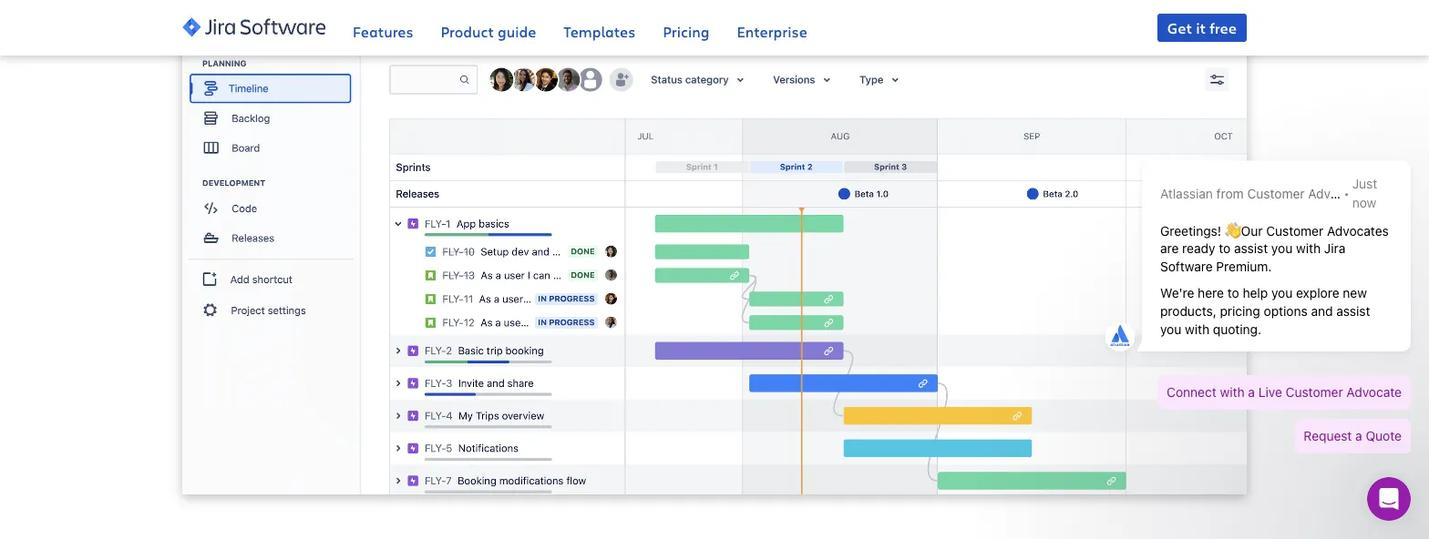 Task type: vqa. For each thing, say whether or not it's contained in the screenshot.
DIALOG
yes



Task type: describe. For each thing, give the bounding box(es) containing it.
it
[[1196, 18, 1206, 37]]

enterprise link
[[737, 0, 807, 55]]

pricing link
[[663, 0, 709, 55]]

get
[[1167, 18, 1192, 37]]

enterprise
[[737, 21, 807, 41]]

get it free
[[1167, 18, 1237, 37]]

timeline view hierarchy screenshot. image
[[182, 0, 1247, 495]]

features link
[[353, 0, 413, 55]]

pricing
[[663, 21, 709, 41]]

product guide
[[441, 21, 536, 41]]

guide
[[498, 21, 536, 41]]

get it free link
[[1157, 14, 1247, 42]]



Task type: locate. For each thing, give the bounding box(es) containing it.
templates
[[564, 21, 636, 41]]

product
[[441, 21, 494, 41]]

1 vertical spatial dialog
[[1367, 478, 1411, 521]]

0 vertical spatial dialog
[[1092, 140, 1420, 472]]

dialog
[[1092, 140, 1420, 472], [1367, 478, 1411, 521]]

templates link
[[564, 0, 636, 55]]

product guide link
[[441, 0, 536, 55]]

features
[[353, 21, 413, 41]]

free
[[1210, 18, 1237, 37]]



